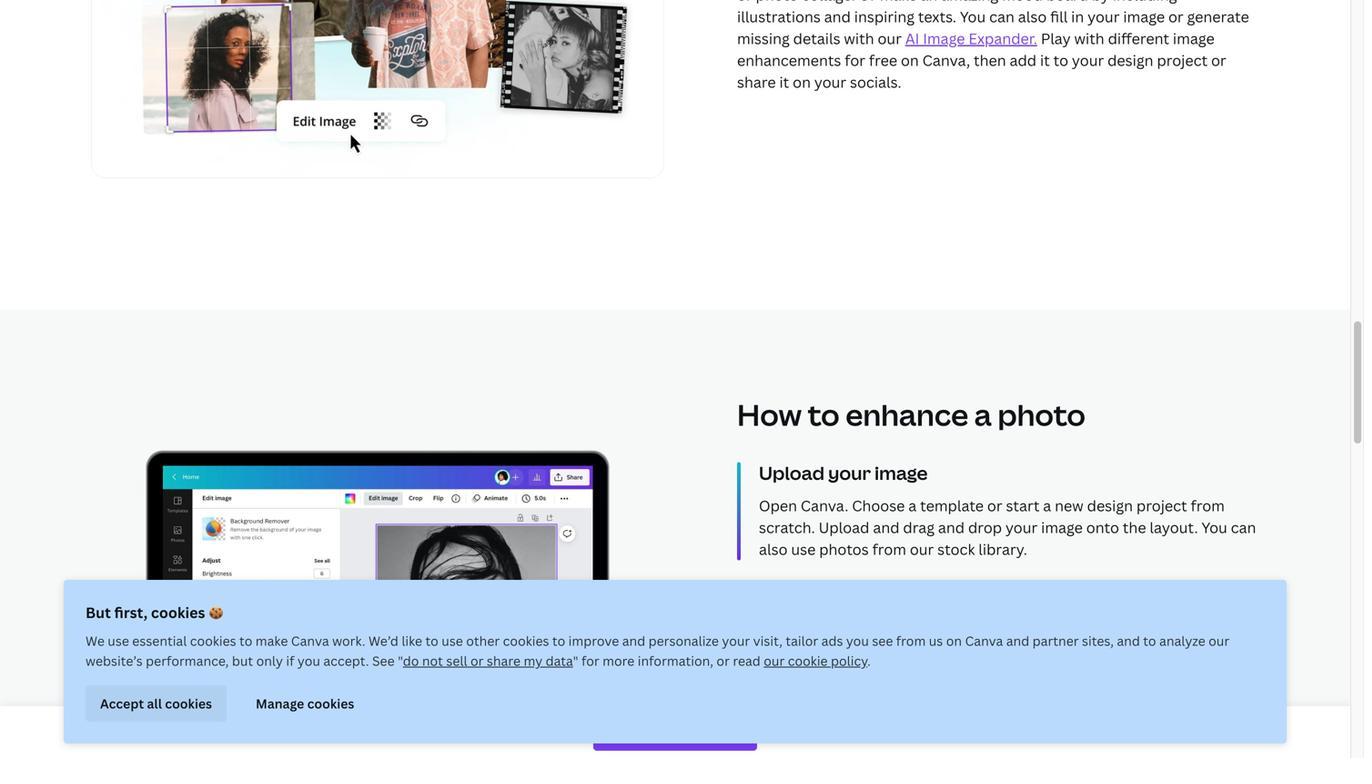 Task type: locate. For each thing, give the bounding box(es) containing it.
you right if
[[298, 653, 320, 670]]

canva,
[[922, 50, 970, 70]]

upload inside open canva. choose a template or start a new design project from scratch. upload and drag and drop your image onto the layout. you can also use photos from our stock library.
[[819, 518, 870, 538]]

cookies down accept.
[[307, 696, 354, 713]]

upload up the open
[[759, 461, 825, 486]]

1 vertical spatial design
[[1087, 496, 1133, 516]]

2 horizontal spatial on
[[946, 633, 962, 650]]

" down improve
[[573, 653, 578, 670]]

manage
[[256, 696, 304, 713]]

also
[[759, 540, 788, 560]]

our inside we use essential cookies to make canva work. we'd like to use other cookies to improve and personalize your visit, tailor ads you see from us on canva and partner sites, and to analyze our website's performance, but only if you accept. see "
[[1209, 633, 1230, 650]]

our inside open canva. choose a template or start a new design project from scratch. upload and drag and drop your image onto the layout. you can also use photos from our stock library.
[[910, 540, 934, 560]]

1 vertical spatial for
[[581, 653, 599, 670]]

1 horizontal spatial share
[[737, 72, 776, 92]]

you
[[846, 633, 869, 650], [298, 653, 320, 670]]

image up choose
[[875, 461, 928, 486]]

play with different image enhancements for free on canva, then add it to your design project or share it on your socials.
[[737, 29, 1226, 92]]

project inside open canva. choose a template or start a new design project from scratch. upload and drag and drop your image onto the layout. you can also use photos from our stock library.
[[1137, 496, 1187, 516]]

0 vertical spatial design
[[1108, 50, 1154, 70]]

on down enhancements
[[793, 72, 811, 92]]

your down 'with'
[[1072, 50, 1104, 70]]

"
[[398, 653, 403, 670], [573, 653, 578, 670]]

or inside open canva. choose a template or start a new design project from scratch. upload and drag and drop your image onto the layout. you can also use photos from our stock library.
[[987, 496, 1002, 516]]

2 vertical spatial image
[[1041, 518, 1083, 538]]

image right different
[[1173, 29, 1215, 48]]

upload
[[759, 461, 825, 486], [819, 518, 870, 538]]

we'd
[[369, 633, 398, 650]]

project
[[1157, 50, 1208, 70], [1137, 496, 1187, 516]]

only
[[256, 653, 283, 670]]

2 vertical spatial on
[[946, 633, 962, 650]]

1 " from the left
[[398, 653, 403, 670]]

you up the policy
[[846, 633, 869, 650]]

0 horizontal spatial image
[[875, 461, 928, 486]]

socials.
[[850, 72, 901, 92]]

design up onto
[[1087, 496, 1133, 516]]

from
[[1191, 496, 1225, 516], [872, 540, 906, 560], [896, 633, 926, 650]]

2 horizontal spatial use
[[791, 540, 816, 560]]

can
[[1231, 518, 1256, 538]]

scratch.
[[759, 518, 815, 538]]

your up the read
[[722, 633, 750, 650]]

free
[[869, 50, 897, 70]]

accept all cookies button
[[86, 686, 227, 723]]

0 horizontal spatial a
[[908, 496, 917, 516]]

1 horizontal spatial a
[[974, 395, 992, 435]]

performance,
[[146, 653, 229, 670]]

more
[[603, 653, 635, 670]]

share
[[737, 72, 776, 92], [487, 653, 521, 670]]

0 horizontal spatial share
[[487, 653, 521, 670]]

image
[[923, 29, 965, 48]]

photo
[[998, 395, 1086, 435]]

to down the play
[[1054, 50, 1068, 70]]

2 vertical spatial from
[[896, 633, 926, 650]]

from down drag
[[872, 540, 906, 560]]

1 vertical spatial you
[[298, 653, 320, 670]]

or
[[1211, 50, 1226, 70], [987, 496, 1002, 516], [470, 653, 484, 670], [717, 653, 730, 670]]

upload your image button
[[759, 461, 1259, 486]]

canva up if
[[291, 633, 329, 650]]

read
[[733, 653, 761, 670]]

see
[[872, 633, 893, 650]]

for
[[845, 50, 865, 70], [581, 653, 599, 670]]

0 vertical spatial our
[[910, 540, 934, 560]]

0 horizontal spatial our
[[764, 653, 785, 670]]

0 horizontal spatial on
[[793, 72, 811, 92]]

image down new
[[1041, 518, 1083, 538]]

0 vertical spatial on
[[901, 50, 919, 70]]

a
[[974, 395, 992, 435], [908, 496, 917, 516], [1043, 496, 1051, 516]]

cookies up essential
[[151, 603, 205, 623]]

manage cookies button
[[241, 686, 369, 723]]

for down improve
[[581, 653, 599, 670]]

share down other
[[487, 653, 521, 670]]

your down start
[[1006, 518, 1038, 538]]

do
[[403, 653, 419, 670]]

it
[[1040, 50, 1050, 70], [779, 72, 789, 92]]

expander.
[[969, 29, 1037, 48]]

1 horizontal spatial you
[[846, 633, 869, 650]]

use up sell
[[442, 633, 463, 650]]

template
[[920, 496, 984, 516]]

0 vertical spatial project
[[1157, 50, 1208, 70]]

it down enhancements
[[779, 72, 789, 92]]

design down different
[[1108, 50, 1154, 70]]

on right us
[[946, 633, 962, 650]]

upload up photos
[[819, 518, 870, 538]]

0 vertical spatial upload
[[759, 461, 825, 486]]

image
[[1173, 29, 1215, 48], [875, 461, 928, 486], [1041, 518, 1083, 538]]

1 vertical spatial image
[[875, 461, 928, 486]]

and down choose
[[873, 518, 900, 538]]

0 vertical spatial it
[[1040, 50, 1050, 70]]

your inside we use essential cookies to make canva work. we'd like to use other cookies to improve and personalize your visit, tailor ads you see from us on canva and partner sites, and to analyze our website's performance, but only if you accept. see "
[[722, 633, 750, 650]]

for left free
[[845, 50, 865, 70]]

share down enhancements
[[737, 72, 776, 92]]

it right the add at the right of the page
[[1040, 50, 1050, 70]]

sites,
[[1082, 633, 1114, 650]]

1 horizontal spatial "
[[573, 653, 578, 670]]

not
[[422, 653, 443, 670]]

1 horizontal spatial on
[[901, 50, 919, 70]]

0 vertical spatial image
[[1173, 29, 1215, 48]]

project down different
[[1157, 50, 1208, 70]]

🍪
[[209, 603, 223, 623]]

new
[[1055, 496, 1084, 516]]

library.
[[979, 540, 1027, 560]]

your
[[1072, 50, 1104, 70], [814, 72, 846, 92], [828, 461, 871, 486], [1006, 518, 1038, 538], [722, 633, 750, 650]]

cookies
[[151, 603, 205, 623], [190, 633, 236, 650], [503, 633, 549, 650], [165, 696, 212, 713], [307, 696, 354, 713]]

on down the ai
[[901, 50, 919, 70]]

on inside we use essential cookies to make canva work. we'd like to use other cookies to improve and personalize your visit, tailor ads you see from us on canva and partner sites, and to analyze our website's performance, but only if you accept. see "
[[946, 633, 962, 650]]

our
[[910, 540, 934, 560], [1209, 633, 1230, 650], [764, 653, 785, 670]]

to
[[1054, 50, 1068, 70], [808, 395, 840, 435], [239, 633, 252, 650], [425, 633, 438, 650], [552, 633, 565, 650], [1143, 633, 1156, 650]]

to inside play with different image enhancements for free on canva, then add it to your design project or share it on your socials.
[[1054, 50, 1068, 70]]

upload your image
[[759, 461, 928, 486]]

2 horizontal spatial image
[[1173, 29, 1215, 48]]

use up the website's
[[108, 633, 129, 650]]

0 vertical spatial you
[[846, 633, 869, 650]]

from left us
[[896, 633, 926, 650]]

1 vertical spatial our
[[1209, 633, 1230, 650]]

1 horizontal spatial image
[[1041, 518, 1083, 538]]

on
[[901, 50, 919, 70], [793, 72, 811, 92], [946, 633, 962, 650]]

from inside we use essential cookies to make canva work. we'd like to use other cookies to improve and personalize your visit, tailor ads you see from us on canva and partner sites, and to analyze our website's performance, but only if you accept. see "
[[896, 633, 926, 650]]

and
[[873, 518, 900, 538], [938, 518, 965, 538], [622, 633, 645, 650], [1006, 633, 1029, 650], [1117, 633, 1140, 650]]

1 vertical spatial upload
[[819, 518, 870, 538]]

2 horizontal spatial a
[[1043, 496, 1051, 516]]

project up layout.
[[1137, 496, 1187, 516]]

use
[[791, 540, 816, 560], [108, 633, 129, 650], [442, 633, 463, 650]]

0 horizontal spatial "
[[398, 653, 403, 670]]

accept
[[100, 696, 144, 713]]

stock
[[937, 540, 975, 560]]

personalize
[[649, 633, 719, 650]]

see
[[372, 653, 395, 670]]

drop
[[968, 518, 1002, 538]]

enhancements
[[737, 50, 841, 70]]

our down drag
[[910, 540, 934, 560]]

design inside play with different image enhancements for free on canva, then add it to your design project or share it on your socials.
[[1108, 50, 1154, 70]]

do not sell or share my data link
[[403, 653, 573, 670]]

canva right us
[[965, 633, 1003, 650]]

0 horizontal spatial it
[[779, 72, 789, 92]]

" right see
[[398, 653, 403, 670]]

accept all cookies
[[100, 696, 212, 713]]

cookies right all
[[165, 696, 212, 713]]

2 horizontal spatial our
[[1209, 633, 1230, 650]]

from up the you
[[1191, 496, 1225, 516]]

0 vertical spatial share
[[737, 72, 776, 92]]

1 horizontal spatial our
[[910, 540, 934, 560]]

0 horizontal spatial for
[[581, 653, 599, 670]]

a up drag
[[908, 496, 917, 516]]

1 vertical spatial share
[[487, 653, 521, 670]]

and right 'sites,'
[[1117, 633, 1140, 650]]

a left the photo
[[974, 395, 992, 435]]

design
[[1108, 50, 1154, 70], [1087, 496, 1133, 516]]

1 vertical spatial on
[[793, 72, 811, 92]]

and left partner
[[1006, 633, 1029, 650]]

a left new
[[1043, 496, 1051, 516]]

to up data
[[552, 633, 565, 650]]

accept.
[[323, 653, 369, 670]]

our right analyze at the right of the page
[[1209, 633, 1230, 650]]

play
[[1041, 29, 1071, 48]]

1 vertical spatial project
[[1137, 496, 1187, 516]]

0 horizontal spatial canva
[[291, 633, 329, 650]]

our down visit,
[[764, 653, 785, 670]]

tailor
[[786, 633, 818, 650]]

to right how
[[808, 395, 840, 435]]

1 horizontal spatial for
[[845, 50, 865, 70]]

image inside play with different image enhancements for free on canva, then add it to your design project or share it on your socials.
[[1173, 29, 1215, 48]]

but
[[232, 653, 253, 670]]

canva
[[291, 633, 329, 650], [965, 633, 1003, 650]]

use down scratch.
[[791, 540, 816, 560]]

0 vertical spatial for
[[845, 50, 865, 70]]

1 horizontal spatial canva
[[965, 633, 1003, 650]]



Task type: describe. For each thing, give the bounding box(es) containing it.
or inside play with different image enhancements for free on canva, then add it to your design project or share it on your socials.
[[1211, 50, 1226, 70]]

image inside open canva. choose a template or start a new design project from scratch. upload and drag and drop your image onto the layout. you can also use photos from our stock library.
[[1041, 518, 1083, 538]]

like
[[402, 633, 422, 650]]

we use essential cookies to make canva work. we'd like to use other cookies to improve and personalize your visit, tailor ads you see from us on canva and partner sites, and to analyze our website's performance, but only if you accept. see "
[[86, 633, 1230, 670]]

cookies inside button
[[307, 696, 354, 713]]

and up do not sell or share my data " for more information, or read our cookie policy .
[[622, 633, 645, 650]]

then
[[974, 50, 1006, 70]]

and down template at the right bottom
[[938, 518, 965, 538]]

to right like
[[425, 633, 438, 650]]

ai
[[905, 29, 919, 48]]

data
[[546, 653, 573, 670]]

make
[[256, 633, 288, 650]]

layout.
[[1150, 518, 1198, 538]]

0 horizontal spatial you
[[298, 653, 320, 670]]

photos
[[819, 540, 869, 560]]

add
[[1010, 50, 1037, 70]]

the
[[1123, 518, 1146, 538]]

canva.
[[801, 496, 848, 516]]

enhance
[[846, 395, 968, 435]]

we
[[86, 633, 105, 650]]

to left analyze at the right of the page
[[1143, 633, 1156, 650]]

but first, cookies 🍪
[[86, 603, 223, 623]]

us
[[929, 633, 943, 650]]

ai image expander.
[[905, 29, 1037, 48]]

all
[[147, 696, 162, 713]]

your up canva.
[[828, 461, 871, 486]]

how to enhance a photo image
[[163, 466, 593, 759]]

policy
[[831, 653, 867, 670]]

open canva. choose a template or start a new design project from scratch. upload and drag and drop your image onto the layout. you can also use photos from our stock library.
[[759, 496, 1256, 560]]

1 horizontal spatial use
[[442, 633, 463, 650]]

2 vertical spatial our
[[764, 653, 785, 670]]

ai image expander. link
[[905, 29, 1037, 48]]

analyze
[[1159, 633, 1206, 650]]

essential
[[132, 633, 187, 650]]

first,
[[114, 603, 148, 623]]

manage cookies
[[256, 696, 354, 713]]

information,
[[638, 653, 713, 670]]

visit,
[[753, 633, 783, 650]]

but
[[86, 603, 111, 623]]

start
[[1006, 496, 1040, 516]]

0 horizontal spatial use
[[108, 633, 129, 650]]

our cookie policy link
[[764, 653, 867, 670]]

project inside play with different image enhancements for free on canva, then add it to your design project or share it on your socials.
[[1157, 50, 1208, 70]]

use inside open canva. choose a template or start a new design project from scratch. upload and drag and drop your image onto the layout. you can also use photos from our stock library.
[[791, 540, 816, 560]]

ads
[[821, 633, 843, 650]]

your inside open canva. choose a template or start a new design project from scratch. upload and drag and drop your image onto the layout. you can also use photos from our stock library.
[[1006, 518, 1038, 538]]

your left socials.
[[814, 72, 846, 92]]

you
[[1202, 518, 1227, 538]]

my
[[524, 653, 543, 670]]

cookies up my
[[503, 633, 549, 650]]

open
[[759, 496, 797, 516]]

2 " from the left
[[573, 653, 578, 670]]

how
[[737, 395, 802, 435]]

onto
[[1086, 518, 1119, 538]]

for inside play with different image enhancements for free on canva, then add it to your design project or share it on your socials.
[[845, 50, 865, 70]]

1 canva from the left
[[291, 633, 329, 650]]

sell
[[446, 653, 467, 670]]

0 vertical spatial from
[[1191, 496, 1225, 516]]

.
[[867, 653, 871, 670]]

" inside we use essential cookies to make canva work. we'd like to use other cookies to improve and personalize your visit, tailor ads you see from us on canva and partner sites, and to analyze our website's performance, but only if you accept. see "
[[398, 653, 403, 670]]

do not sell or share my data " for more information, or read our cookie policy .
[[403, 653, 871, 670]]

if
[[286, 653, 294, 670]]

cookies inside button
[[165, 696, 212, 713]]

cookies down 🍪
[[190, 633, 236, 650]]

with
[[1074, 29, 1105, 48]]

a for template
[[908, 496, 917, 516]]

1 horizontal spatial it
[[1040, 50, 1050, 70]]

improve
[[568, 633, 619, 650]]

cookie
[[788, 653, 828, 670]]

partner
[[1033, 633, 1079, 650]]

design inside open canva. choose a template or start a new design project from scratch. upload and drag and drop your image onto the layout. you can also use photos from our stock library.
[[1087, 496, 1133, 516]]

1 vertical spatial from
[[872, 540, 906, 560]]

different
[[1108, 29, 1169, 48]]

1 vertical spatial it
[[779, 72, 789, 92]]

2 canva from the left
[[965, 633, 1003, 650]]

other
[[466, 633, 500, 650]]

a for photo
[[974, 395, 992, 435]]

drag
[[903, 518, 935, 538]]

to up but
[[239, 633, 252, 650]]

website's
[[86, 653, 143, 670]]

how to enhance a photo
[[737, 395, 1086, 435]]

work.
[[332, 633, 365, 650]]

share inside play with different image enhancements for free on canva, then add it to your design project or share it on your socials.
[[737, 72, 776, 92]]

choose
[[852, 496, 905, 516]]



Task type: vqa. For each thing, say whether or not it's contained in the screenshot.
White Simple Mini Vlog YouTube Thumbnail
no



